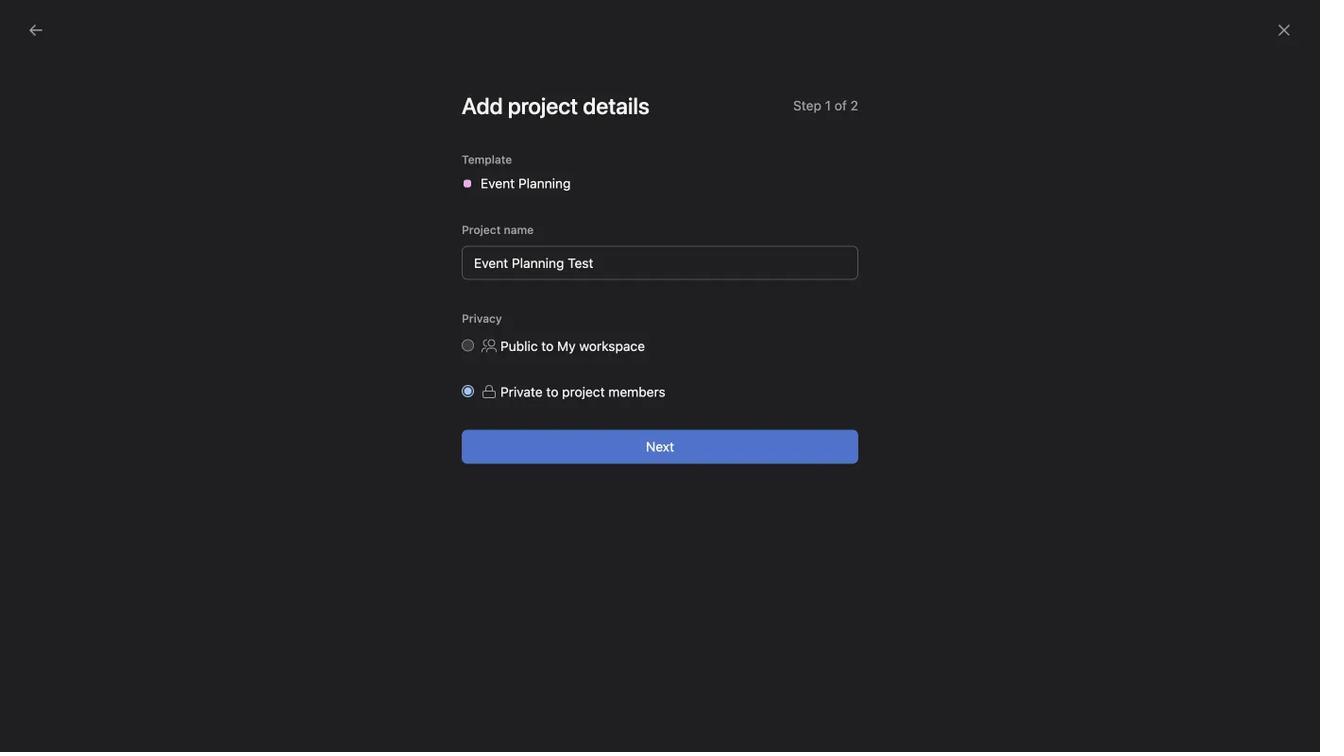 Task type: vqa. For each thing, say whether or not it's contained in the screenshot.
functional
yes



Task type: locate. For each thing, give the bounding box(es) containing it.
list box
[[437, 8, 890, 38]]

name
[[504, 223, 534, 237]]

0 vertical spatial today
[[598, 403, 630, 416]]

friday,
[[595, 115, 642, 133]]

1 vertical spatial to
[[546, 384, 558, 400]]

project up good
[[508, 93, 578, 119]]

0 vertical spatial to
[[541, 339, 554, 354]]

to
[[541, 339, 554, 354], [546, 384, 558, 400]]

of
[[835, 98, 847, 113]]

step
[[793, 98, 821, 113]]

0 vertical spatial project
[[508, 93, 578, 119]]

planning
[[518, 176, 571, 191]]

members
[[608, 384, 666, 400]]

project up today button
[[562, 384, 605, 400]]

1 vertical spatial today
[[598, 437, 630, 450]]

project
[[508, 93, 578, 119], [562, 384, 605, 400], [867, 407, 911, 422]]

Private to project members radio
[[462, 385, 474, 398]]

functional
[[801, 407, 864, 422]]

workspace
[[579, 339, 645, 354]]

public to my workspace
[[500, 339, 645, 354]]

–
[[588, 437, 595, 450]]

good
[[535, 138, 607, 174]]

1
[[825, 98, 831, 113]]

add project details
[[462, 93, 650, 119]]

project for cross-
[[867, 407, 911, 422]]

today
[[598, 403, 630, 416], [598, 437, 630, 450]]

project left plan on the right bottom of the page
[[867, 407, 911, 422]]

today down members
[[598, 403, 630, 416]]

3
[[759, 429, 766, 442]]

2 vertical spatial project
[[867, 407, 911, 422]]

1 today from the top
[[598, 403, 630, 416]]

go back image
[[28, 23, 43, 38]]

today right –
[[598, 437, 630, 450]]

today button
[[598, 403, 630, 416]]

add
[[462, 93, 503, 119]]

due
[[801, 429, 821, 442]]

private
[[500, 384, 543, 400]]

project inside cross-functional project plan 3 tasks due soon
[[867, 407, 911, 422]]

to left my
[[541, 339, 554, 354]]

template
[[462, 153, 512, 166]]

1 vertical spatial project
[[562, 384, 605, 400]]

plan
[[915, 407, 941, 422]]

Public to My workspace radio
[[462, 339, 474, 352]]

to right private
[[546, 384, 558, 400]]

project
[[462, 223, 501, 237]]



Task type: describe. For each thing, give the bounding box(es) containing it.
2 today from the top
[[598, 437, 630, 450]]

oct
[[549, 437, 568, 450]]

public
[[500, 339, 538, 354]]

step 1 of 2
[[793, 98, 858, 113]]

Project name text field
[[462, 246, 858, 280]]

project name
[[462, 223, 534, 237]]

2
[[850, 98, 858, 113]]

details
[[583, 93, 650, 119]]

bob
[[733, 138, 785, 174]]

27
[[707, 115, 725, 133]]

privacy
[[462, 312, 502, 325]]

oct 25 – today
[[549, 437, 630, 450]]

list image
[[710, 412, 733, 435]]

to for public
[[541, 339, 554, 354]]

next
[[646, 439, 674, 455]]

to for private
[[546, 384, 558, 400]]

friday, october 27 good morning, bob
[[535, 115, 785, 174]]

october
[[646, 115, 703, 133]]

morning,
[[614, 138, 726, 174]]

close image
[[1277, 23, 1292, 38]]

tasks
[[769, 429, 798, 442]]

next button
[[462, 430, 858, 464]]

event planning
[[481, 176, 571, 191]]

cross-functional project plan 3 tasks due soon
[[759, 407, 941, 442]]

event
[[481, 176, 515, 191]]

private to project members
[[500, 384, 666, 400]]

25
[[571, 437, 585, 450]]

cross-
[[759, 407, 801, 422]]

my
[[557, 339, 576, 354]]

project for private
[[562, 384, 605, 400]]

soon
[[824, 429, 850, 442]]



